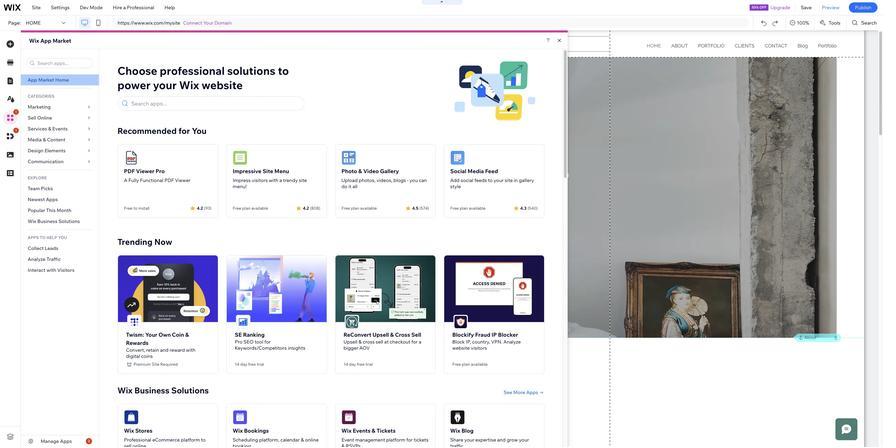 Task type: describe. For each thing, give the bounding box(es) containing it.
se ranking icon image
[[237, 316, 250, 329]]

design
[[28, 148, 43, 154]]

trial for ranking
[[257, 362, 264, 367]]

wix business solutions link
[[21, 216, 99, 227]]

power
[[118, 78, 151, 92]]

100%
[[797, 20, 809, 26]]

videos,
[[377, 178, 393, 184]]

design elements link
[[21, 145, 99, 156]]

wix down home
[[29, 37, 39, 44]]

free down block
[[452, 362, 461, 367]]

impressive site menu impress visitors with a trendy site menu!
[[233, 168, 307, 190]]

settings
[[51, 4, 70, 11]]

bigger
[[344, 345, 358, 352]]

wix blog share your expertise and grow your traffic
[[450, 428, 529, 448]]

0 horizontal spatial viewer
[[136, 168, 154, 175]]

social media feed add social feeds to your site in gallery style
[[450, 168, 534, 190]]

free for impress
[[233, 206, 241, 211]]

& inside media & content 'link'
[[43, 137, 46, 143]]

sell online link
[[21, 113, 99, 124]]

site for impressive
[[263, 168, 273, 175]]

social media feed logo image
[[450, 151, 465, 165]]

1 horizontal spatial search apps... field
[[129, 97, 301, 111]]

required
[[160, 362, 178, 367]]

domain
[[215, 20, 232, 26]]

menu
[[274, 168, 289, 175]]

free to install
[[124, 206, 150, 211]]

0 vertical spatial site
[[32, 4, 41, 11]]

wix inside choose professional solutions to power your wix website
[[179, 78, 199, 92]]

sell inside "reconvert upsell & cross sell upsell & cross sell at checkout for a bigger aov"
[[412, 332, 421, 339]]

your inside social media feed add social feeds to your site in gallery style
[[494, 178, 504, 184]]

digital
[[126, 354, 140, 360]]

14 for reconvert
[[344, 362, 348, 367]]

plan down "ip," at the right bottom of the page
[[462, 362, 470, 367]]

1 horizontal spatial app
[[40, 37, 51, 44]]

0 horizontal spatial pdf
[[124, 168, 135, 175]]

gallery
[[380, 168, 399, 175]]

reconvert upsell & cross sell poster image
[[335, 256, 435, 323]]

communication
[[28, 159, 65, 165]]

plan for impress
[[242, 206, 251, 211]]

tools button
[[815, 15, 847, 30]]

0 horizontal spatial analyze
[[28, 257, 45, 263]]

dev mode
[[80, 4, 103, 11]]

apps for newest apps
[[46, 197, 58, 203]]

with inside impressive site menu impress visitors with a trendy site menu!
[[269, 178, 278, 184]]

4.2 (808)
[[303, 206, 320, 211]]

1 vertical spatial app
[[28, 77, 37, 83]]

1 vertical spatial viewer
[[175, 178, 191, 184]]

coins
[[141, 354, 153, 360]]

apps to help you
[[28, 235, 67, 241]]

0 vertical spatial sell
[[28, 115, 36, 121]]

own
[[159, 332, 171, 339]]

country,
[[472, 339, 490, 345]]

twism: your own coin & rewards poster image
[[118, 256, 218, 323]]

functional
[[140, 178, 163, 184]]

pdf viewer pro logo image
[[124, 151, 138, 165]]

& inside twism: your own coin & rewards convert, retain and reward with digital coins
[[185, 332, 189, 339]]

you
[[410, 178, 418, 184]]

collect leads
[[28, 246, 58, 252]]

twism: your own coin & rewards convert, retain and reward with digital coins
[[126, 332, 196, 360]]

and inside wix blog share your expertise and grow your traffic
[[497, 437, 506, 444]]

0 horizontal spatial search apps... field
[[35, 59, 91, 68]]

pdf viewer pro a fully functional pdf viewer
[[124, 168, 191, 184]]

at
[[384, 339, 389, 345]]

blockify
[[452, 332, 474, 339]]

wix inside wix blog share your expertise and grow your traffic
[[450, 428, 460, 435]]

se
[[235, 332, 242, 339]]

online inside wix bookings scheduling platform, calendar & online booking
[[305, 437, 319, 444]]

fully
[[128, 178, 139, 184]]

upgrade
[[771, 4, 790, 11]]

wix inside wix bookings scheduling platform, calendar & online booking
[[233, 428, 243, 435]]

14 for se
[[235, 362, 239, 367]]

add
[[450, 178, 460, 184]]

to inside choose professional solutions to power your wix website
[[278, 64, 289, 78]]

0 horizontal spatial events
[[52, 126, 68, 132]]

it
[[349, 184, 352, 190]]

aov
[[360, 345, 370, 352]]

reconvert upsell & cross sell icon image
[[345, 316, 358, 329]]

app market home
[[28, 77, 69, 83]]

free plan available down "ip," at the right bottom of the page
[[452, 362, 488, 367]]

see more apps
[[504, 390, 538, 396]]

leads
[[45, 246, 58, 252]]

wix bookings scheduling platform, calendar & online booking
[[233, 428, 319, 448]]

wix inside the wix events & tickets event management platform for tickets & rsvps
[[342, 428, 352, 435]]

fraud
[[475, 332, 491, 339]]

solutions inside wix business solutions link
[[58, 219, 80, 225]]

newest apps
[[28, 197, 58, 203]]

marketing link
[[21, 102, 99, 113]]

about
[[805, 336, 817, 341]]

for inside the se ranking pro seo tool for keywords/competitors insights
[[264, 339, 271, 345]]

free for reconvert
[[357, 362, 365, 367]]

keywords/competitors
[[235, 345, 287, 352]]

event
[[342, 437, 354, 444]]

explore
[[28, 176, 47, 181]]

wix up wix stores logo
[[118, 386, 133, 396]]

search button
[[847, 15, 883, 30]]

blocker
[[498, 332, 518, 339]]

a inside "reconvert upsell & cross sell upsell & cross sell at checkout for a bigger aov"
[[419, 339, 422, 345]]

1 horizontal spatial business
[[134, 386, 169, 396]]

wix blog logo image
[[450, 411, 465, 425]]

wix events & tickets event management platform for tickets & rsvps
[[342, 428, 429, 448]]

ip
[[492, 332, 497, 339]]

blog
[[462, 428, 474, 435]]

menu!
[[233, 184, 247, 190]]

& up management
[[372, 428, 376, 435]]

team picks
[[28, 186, 53, 192]]

content
[[47, 137, 65, 143]]

& left rsvps
[[342, 444, 345, 448]]

visitors inside impressive site menu impress visitors with a trendy site menu!
[[252, 178, 268, 184]]

expertise
[[476, 437, 496, 444]]

1 1 from the top
[[15, 110, 17, 114]]

1 horizontal spatial solutions
[[171, 386, 209, 396]]

photo & video gallery upload photos, videos, blogs - you can do it all
[[342, 168, 427, 190]]

0 vertical spatial business
[[37, 219, 57, 225]]

website inside choose professional solutions to power your wix website
[[202, 78, 243, 92]]

se ranking pro seo tool for keywords/competitors insights
[[235, 332, 305, 352]]

ip,
[[466, 339, 471, 345]]

calendar
[[281, 437, 300, 444]]

twism:
[[126, 332, 144, 339]]

se ranking poster image
[[227, 256, 327, 323]]

1 vertical spatial apps
[[526, 390, 538, 396]]

manage apps
[[41, 439, 72, 445]]

blockify fraud ip blocker block ip, country, vpn. analyze website visitors
[[452, 332, 521, 352]]

1 horizontal spatial upsell
[[373, 332, 389, 339]]

team picks link
[[21, 183, 99, 194]]

blockify fraud ip blocker icon image
[[454, 316, 467, 329]]

1 1 button from the top
[[3, 109, 19, 125]]

publish
[[855, 4, 872, 11]]

visitors inside blockify fraud ip blocker block ip, country, vpn. analyze website visitors
[[471, 345, 487, 352]]

choose professional solutions to power your wix website
[[118, 64, 289, 92]]

convert,
[[126, 347, 145, 354]]

wix bookings logo image
[[233, 411, 247, 425]]

elements
[[45, 148, 66, 154]]

platform inside the wix events & tickets event management platform for tickets & rsvps
[[386, 437, 405, 444]]

collect leads link
[[21, 243, 99, 254]]

preview
[[822, 4, 840, 11]]

this
[[46, 208, 56, 214]]

tools
[[829, 20, 841, 26]]

your down "blog"
[[465, 437, 475, 444]]

more
[[514, 390, 525, 396]]

14 day free trial for se
[[235, 362, 264, 367]]

analyze traffic
[[28, 257, 61, 263]]

month
[[57, 208, 71, 214]]



Task type: locate. For each thing, give the bounding box(es) containing it.
hire
[[113, 4, 122, 11]]

free plan available down all
[[342, 206, 377, 211]]

analyze traffic link
[[21, 254, 99, 265]]

50%
[[752, 5, 759, 10]]

apps right 'manage'
[[60, 439, 72, 445]]

home
[[55, 77, 69, 83]]

0 vertical spatial wix business solutions
[[28, 219, 80, 225]]

events inside the wix events & tickets event management platform for tickets & rsvps
[[353, 428, 371, 435]]

2 14 from the left
[[344, 362, 348, 367]]

2 4.2 from the left
[[303, 206, 309, 211]]

plan for gallery
[[351, 206, 359, 211]]

day down bigger
[[349, 362, 356, 367]]

rewards
[[126, 340, 149, 347]]

1 horizontal spatial sell
[[376, 339, 383, 345]]

0 vertical spatial pro
[[156, 168, 165, 175]]

1 vertical spatial search apps... field
[[129, 97, 301, 111]]

services & events
[[28, 126, 68, 132]]

0 vertical spatial professional
[[127, 4, 154, 11]]

2 trial from the left
[[366, 362, 373, 367]]

free plan available for gallery
[[342, 206, 377, 211]]

0 horizontal spatial a
[[123, 4, 126, 11]]

plan
[[242, 206, 251, 211], [351, 206, 359, 211], [460, 206, 468, 211], [462, 362, 470, 367]]

media inside social media feed add social feeds to your site in gallery style
[[468, 168, 484, 175]]

1 vertical spatial 1 button
[[3, 128, 19, 144]]

1 horizontal spatial day
[[349, 362, 356, 367]]

media
[[28, 137, 42, 143], [468, 168, 484, 175]]

2 platform from the left
[[386, 437, 405, 444]]

1 site from the left
[[299, 178, 307, 184]]

0 vertical spatial analyze
[[28, 257, 45, 263]]

wix business solutions inside wix business solutions link
[[28, 219, 80, 225]]

1 left services
[[15, 129, 17, 133]]

do
[[342, 184, 348, 190]]

0 horizontal spatial site
[[299, 178, 307, 184]]

visitors down impressive
[[252, 178, 268, 184]]

2 vertical spatial site
[[152, 362, 159, 367]]

free down the "style"
[[450, 206, 459, 211]]

tickets
[[414, 437, 429, 444]]

apps
[[46, 197, 58, 203], [526, 390, 538, 396], [60, 439, 72, 445]]

platform
[[181, 437, 200, 444], [386, 437, 405, 444]]

social
[[450, 168, 467, 175]]

share
[[450, 437, 463, 444]]

platform right ecommerce
[[181, 437, 200, 444]]

0 vertical spatial upsell
[[373, 332, 389, 339]]

pro inside the se ranking pro seo tool for keywords/competitors insights
[[235, 339, 243, 345]]

site down coins at the left bottom
[[152, 362, 159, 367]]

for left tickets
[[407, 437, 413, 444]]

management
[[355, 437, 385, 444]]

0 vertical spatial apps
[[46, 197, 58, 203]]

platform down tickets
[[386, 437, 405, 444]]

& inside services & events link
[[48, 126, 51, 132]]

with inside twism: your own coin & rewards convert, retain and reward with digital coins
[[186, 347, 196, 354]]

-
[[407, 178, 409, 184]]

preview button
[[817, 0, 845, 15]]

2 vertical spatial a
[[419, 339, 422, 345]]

& inside photo & video gallery upload photos, videos, blogs - you can do it all
[[358, 168, 362, 175]]

analyze
[[28, 257, 45, 263], [504, 339, 521, 345]]

analyze inside blockify fraud ip blocker block ip, country, vpn. analyze website visitors
[[504, 339, 521, 345]]

plan down all
[[351, 206, 359, 211]]

1 vertical spatial analyze
[[504, 339, 521, 345]]

home
[[26, 20, 41, 26]]

wix up the event
[[342, 428, 352, 435]]

1 platform from the left
[[181, 437, 200, 444]]

1 horizontal spatial 4.2
[[303, 206, 309, 211]]

site left menu
[[263, 168, 273, 175]]

1 vertical spatial market
[[38, 77, 54, 83]]

events up management
[[353, 428, 371, 435]]

site up home
[[32, 4, 41, 11]]

0 horizontal spatial wix business solutions
[[28, 219, 80, 225]]

with right reward
[[186, 347, 196, 354]]

0 horizontal spatial platform
[[181, 437, 200, 444]]

available for add
[[469, 206, 486, 211]]

rsvps
[[346, 444, 361, 448]]

for right "checkout"
[[412, 339, 418, 345]]

your left domain
[[203, 20, 213, 26]]

1 14 day free trial from the left
[[235, 362, 264, 367]]

solutions down required
[[171, 386, 209, 396]]

0 vertical spatial media
[[28, 137, 42, 143]]

1 horizontal spatial a
[[280, 178, 282, 184]]

to inside wix stores professional ecommerce platform to sell online
[[201, 437, 206, 444]]

0 horizontal spatial 14 day free trial
[[235, 362, 264, 367]]

recommended for you
[[118, 126, 207, 136]]

for inside "reconvert upsell & cross sell upsell & cross sell at checkout for a bigger aov"
[[412, 339, 418, 345]]

site inside impressive site menu impress visitors with a trendy site menu!
[[299, 178, 307, 184]]

help
[[46, 235, 57, 241]]

0 horizontal spatial visitors
[[252, 178, 268, 184]]

upsell up at
[[373, 332, 389, 339]]

wix business solutions down required
[[118, 386, 209, 396]]

and
[[160, 347, 169, 354], [497, 437, 506, 444]]

0 horizontal spatial and
[[160, 347, 169, 354]]

pro for pdf viewer pro
[[156, 168, 165, 175]]

collect
[[28, 246, 44, 252]]

0 vertical spatial with
[[269, 178, 278, 184]]

online inside wix stores professional ecommerce platform to sell online
[[133, 444, 146, 448]]

0 horizontal spatial 4.2
[[197, 206, 203, 211]]

4.3
[[520, 206, 527, 211]]

your right grow
[[519, 437, 529, 444]]

& inside wix bookings scheduling platform, calendar & online booking
[[301, 437, 304, 444]]

1 left marketing
[[15, 110, 17, 114]]

stores
[[135, 428, 152, 435]]

apps for manage apps
[[60, 439, 72, 445]]

wix business solutions down this
[[28, 219, 80, 225]]

pro up functional
[[156, 168, 165, 175]]

events up media & content 'link'
[[52, 126, 68, 132]]

4.2 for impressive site menu
[[303, 206, 309, 211]]

2 14 day free trial from the left
[[344, 362, 373, 367]]

1 horizontal spatial and
[[497, 437, 506, 444]]

14 down keywords/competitors
[[235, 362, 239, 367]]

recommended
[[118, 126, 177, 136]]

help
[[165, 4, 175, 11]]

pro inside pdf viewer pro a fully functional pdf viewer
[[156, 168, 165, 175]]

professional down stores
[[124, 437, 151, 444]]

1 button left services
[[3, 128, 19, 144]]

1 vertical spatial 1
[[15, 129, 17, 133]]

site left in
[[505, 178, 513, 184]]

search apps... field down choose professional solutions to power your wix website at the top left
[[129, 97, 301, 111]]

2 vertical spatial apps
[[60, 439, 72, 445]]

a
[[123, 4, 126, 11], [280, 178, 282, 184], [419, 339, 422, 345]]

photo & video gallery logo image
[[342, 151, 356, 165]]

100% button
[[786, 15, 814, 30]]

available down the feeds
[[469, 206, 486, 211]]

1 horizontal spatial wix business solutions
[[118, 386, 209, 396]]

0 horizontal spatial trial
[[257, 362, 264, 367]]

https://www.wix.com/mysite
[[118, 20, 180, 26]]

mode
[[90, 4, 103, 11]]

2 horizontal spatial a
[[419, 339, 422, 345]]

pro for se ranking
[[235, 339, 243, 345]]

site for social media feed
[[505, 178, 513, 184]]

1 vertical spatial pro
[[235, 339, 243, 345]]

free for a
[[124, 206, 133, 211]]

4.2 for pdf viewer pro
[[197, 206, 203, 211]]

4.5 (574)
[[412, 206, 429, 211]]

trendy
[[283, 178, 298, 184]]

4.3 (540)
[[520, 206, 538, 211]]

0 vertical spatial visitors
[[252, 178, 268, 184]]

wix events & tickets logo image
[[342, 411, 356, 425]]

and right retain
[[160, 347, 169, 354]]

and left grow
[[497, 437, 506, 444]]

apps up this
[[46, 197, 58, 203]]

0 horizontal spatial app
[[28, 77, 37, 83]]

market left home
[[38, 77, 54, 83]]

and inside twism: your own coin & rewards convert, retain and reward with digital coins
[[160, 347, 169, 354]]

1 vertical spatial a
[[280, 178, 282, 184]]

online down stores
[[133, 444, 146, 448]]

wix down wix stores logo
[[124, 428, 134, 435]]

twism: your own coin & rewards icon image
[[128, 316, 141, 329]]

tickets
[[377, 428, 396, 435]]

& down reconvert
[[359, 339, 362, 345]]

hire a professional
[[113, 4, 154, 11]]

free for gallery
[[342, 206, 350, 211]]

app down home
[[40, 37, 51, 44]]

popular
[[28, 208, 45, 214]]

trial for upsell
[[366, 362, 373, 367]]

newest apps link
[[21, 194, 99, 205]]

& up media & content
[[48, 126, 51, 132]]

free down keywords/competitors
[[248, 362, 256, 367]]

0 vertical spatial a
[[123, 4, 126, 11]]

visitors down fraud
[[471, 345, 487, 352]]

1 horizontal spatial platform
[[386, 437, 405, 444]]

upsell
[[373, 332, 389, 339], [344, 339, 358, 345]]

& right coin
[[185, 332, 189, 339]]

analyze up interact
[[28, 257, 45, 263]]

0 horizontal spatial business
[[37, 219, 57, 225]]

install
[[138, 206, 150, 211]]

0 vertical spatial events
[[52, 126, 68, 132]]

free for se
[[248, 362, 256, 367]]

1 horizontal spatial 14 day free trial
[[344, 362, 373, 367]]

photo
[[342, 168, 357, 175]]

0 horizontal spatial online
[[133, 444, 146, 448]]

available for impress
[[251, 206, 268, 211]]

your inside choose professional solutions to power your wix website
[[153, 78, 177, 92]]

pro down se
[[235, 339, 243, 345]]

a down menu
[[280, 178, 282, 184]]

& up design elements
[[43, 137, 46, 143]]

0 horizontal spatial free
[[248, 362, 256, 367]]

1 horizontal spatial visitors
[[471, 345, 487, 352]]

0 horizontal spatial website
[[202, 78, 243, 92]]

0 horizontal spatial 14
[[235, 362, 239, 367]]

2 site from the left
[[505, 178, 513, 184]]

1 vertical spatial and
[[497, 437, 506, 444]]

reconvert upsell & cross sell upsell & cross sell at checkout for a bigger aov
[[344, 332, 422, 352]]

wix up scheduling on the bottom of the page
[[233, 428, 243, 435]]

14 day free trial for reconvert
[[344, 362, 373, 367]]

0 vertical spatial pdf
[[124, 168, 135, 175]]

0 vertical spatial viewer
[[136, 168, 154, 175]]

reward
[[170, 347, 185, 354]]

1 trial from the left
[[257, 362, 264, 367]]

0 vertical spatial 1 button
[[3, 109, 19, 125]]

free down do
[[342, 206, 350, 211]]

free plan available for impress
[[233, 206, 268, 211]]

media up design
[[28, 137, 42, 143]]

you
[[192, 126, 207, 136]]

1 4.2 from the left
[[197, 206, 203, 211]]

wix inside wix stores professional ecommerce platform to sell online
[[124, 428, 134, 435]]

coin
[[172, 332, 184, 339]]

1 horizontal spatial your
[[203, 20, 213, 26]]

online
[[37, 115, 52, 121]]

site for impressive site menu
[[299, 178, 307, 184]]

1 button left sell online
[[3, 109, 19, 125]]

site
[[299, 178, 307, 184], [505, 178, 513, 184]]

blockify fraud ip blocker poster image
[[444, 256, 544, 323]]

see
[[504, 390, 512, 396]]

solutions down month
[[58, 219, 80, 225]]

1 vertical spatial media
[[468, 168, 484, 175]]

1 vertical spatial sell
[[124, 444, 132, 448]]

2 free from the left
[[357, 362, 365, 367]]

1 free from the left
[[248, 362, 256, 367]]

impressive site menu logo image
[[233, 151, 247, 165]]

free plan available for add
[[450, 206, 486, 211]]

for
[[179, 126, 190, 136], [264, 339, 271, 345], [412, 339, 418, 345], [407, 437, 413, 444]]

for right tool
[[264, 339, 271, 345]]

site for premium
[[152, 362, 159, 367]]

14
[[235, 362, 239, 367], [344, 362, 348, 367]]

with down menu
[[269, 178, 278, 184]]

pro
[[156, 168, 165, 175], [235, 339, 243, 345]]

with inside 'link'
[[47, 268, 56, 274]]

bookings
[[244, 428, 269, 435]]

sell inside wix stores professional ecommerce platform to sell online
[[124, 444, 132, 448]]

plan down menu! at the top of the page
[[242, 206, 251, 211]]

0 horizontal spatial sell
[[28, 115, 36, 121]]

& right calendar
[[301, 437, 304, 444]]

wix app market
[[29, 37, 71, 44]]

1 horizontal spatial free
[[357, 362, 365, 367]]

for left you at the top left of page
[[179, 126, 190, 136]]

your inside twism: your own coin & rewards convert, retain and reward with digital coins
[[145, 332, 157, 339]]

to
[[40, 235, 46, 241]]

vpn.
[[491, 339, 503, 345]]

you
[[58, 235, 67, 241]]

14 day free trial down keywords/competitors
[[235, 362, 264, 367]]

pdf up a
[[124, 168, 135, 175]]

publish button
[[849, 2, 878, 13]]

wix down popular
[[28, 219, 36, 225]]

1 horizontal spatial site
[[152, 362, 159, 367]]

0 horizontal spatial site
[[32, 4, 41, 11]]

1 vertical spatial visitors
[[471, 345, 487, 352]]

with down 'traffic'
[[47, 268, 56, 274]]

a inside impressive site menu impress visitors with a trendy site menu!
[[280, 178, 282, 184]]

wix business solutions
[[28, 219, 80, 225], [118, 386, 209, 396]]

upsell down reconvert
[[344, 339, 358, 345]]

1 horizontal spatial site
[[505, 178, 513, 184]]

to inside social media feed add social feeds to your site in gallery style
[[488, 178, 493, 184]]

platform inside wix stores professional ecommerce platform to sell online
[[181, 437, 200, 444]]

1 horizontal spatial pro
[[235, 339, 243, 345]]

1 vertical spatial business
[[134, 386, 169, 396]]

1 vertical spatial wix business solutions
[[118, 386, 209, 396]]

traffic
[[47, 257, 61, 263]]

your down feed
[[494, 178, 504, 184]]

2 horizontal spatial apps
[[526, 390, 538, 396]]

trial down keywords/competitors
[[257, 362, 264, 367]]

0 horizontal spatial upsell
[[344, 339, 358, 345]]

0 vertical spatial website
[[202, 78, 243, 92]]

1 vertical spatial sell
[[412, 332, 421, 339]]

categories
[[28, 94, 54, 99]]

free down menu! at the top of the page
[[233, 206, 241, 211]]

available down impressive site menu impress visitors with a trendy site menu!
[[251, 206, 268, 211]]

sell down wix stores logo
[[124, 444, 132, 448]]

free down aov
[[357, 362, 365, 367]]

4.2 left (808)
[[303, 206, 309, 211]]

market down settings
[[53, 37, 71, 44]]

pdf right functional
[[165, 178, 174, 184]]

manage
[[41, 439, 59, 445]]

for inside the wix events & tickets event management platform for tickets & rsvps
[[407, 437, 413, 444]]

sell inside "reconvert upsell & cross sell upsell & cross sell at checkout for a bigger aov"
[[376, 339, 383, 345]]

a right the hire
[[123, 4, 126, 11]]

professional for a
[[127, 4, 154, 11]]

sell online
[[28, 115, 52, 121]]

apps right more
[[526, 390, 538, 396]]

1 horizontal spatial events
[[353, 428, 371, 435]]

2 1 from the top
[[15, 129, 17, 133]]

1 horizontal spatial website
[[452, 345, 470, 352]]

plan for add
[[460, 206, 468, 211]]

professional up https://www.wix.com/mysite
[[127, 4, 154, 11]]

a right "checkout"
[[419, 339, 422, 345]]

1 horizontal spatial media
[[468, 168, 484, 175]]

2
[[88, 440, 90, 444]]

media inside 'link'
[[28, 137, 42, 143]]

0 vertical spatial market
[[53, 37, 71, 44]]

1 vertical spatial website
[[452, 345, 470, 352]]

free plan available down the "style"
[[450, 206, 486, 211]]

& left cross
[[390, 332, 394, 339]]

cross
[[395, 332, 410, 339]]

professional inside wix stores professional ecommerce platform to sell online
[[124, 437, 151, 444]]

website inside blockify fraud ip blocker block ip, country, vpn. analyze website visitors
[[452, 345, 470, 352]]

sell right cross
[[412, 332, 421, 339]]

1 vertical spatial pdf
[[165, 178, 174, 184]]

site inside social media feed add social feeds to your site in gallery style
[[505, 178, 513, 184]]

0 horizontal spatial solutions
[[58, 219, 80, 225]]

app up categories on the left of page
[[28, 77, 37, 83]]

available for gallery
[[360, 206, 377, 211]]

wix stores logo image
[[124, 411, 138, 425]]

your left the own
[[145, 332, 157, 339]]

media up the feeds
[[468, 168, 484, 175]]

media & content
[[28, 137, 65, 143]]

apps
[[28, 235, 39, 241]]

popular this month link
[[21, 205, 99, 216]]

services & events link
[[21, 124, 99, 134]]

your right 'power'
[[153, 78, 177, 92]]

website down blockify
[[452, 345, 470, 352]]

day for se
[[240, 362, 247, 367]]

1
[[15, 110, 17, 114], [15, 129, 17, 133]]

0 vertical spatial solutions
[[58, 219, 80, 225]]

professional for stores
[[124, 437, 151, 444]]

trial
[[257, 362, 264, 367], [366, 362, 373, 367]]

1 horizontal spatial pdf
[[165, 178, 174, 184]]

professional
[[160, 64, 225, 78]]

free for add
[[450, 206, 459, 211]]

14 day free trial down aov
[[344, 362, 373, 367]]

1 day from the left
[[240, 362, 247, 367]]

available down country,
[[471, 362, 488, 367]]

available down photos,
[[360, 206, 377, 211]]

0 horizontal spatial apps
[[46, 197, 58, 203]]

site inside impressive site menu impress visitors with a trendy site menu!
[[263, 168, 273, 175]]

1 vertical spatial with
[[47, 268, 56, 274]]

newest
[[28, 197, 45, 203]]

day for reconvert
[[349, 362, 356, 367]]

0 horizontal spatial sell
[[124, 444, 132, 448]]

viewer right functional
[[175, 178, 191, 184]]

1 vertical spatial professional
[[124, 437, 151, 444]]

14 down bigger
[[344, 362, 348, 367]]

plan down the "style"
[[460, 206, 468, 211]]

Search apps... field
[[35, 59, 91, 68], [129, 97, 301, 111]]

sell up services
[[28, 115, 36, 121]]

2 1 button from the top
[[3, 128, 19, 144]]

see more apps button
[[504, 390, 545, 396]]

2 horizontal spatial site
[[263, 168, 273, 175]]

0 vertical spatial your
[[203, 20, 213, 26]]

0 vertical spatial app
[[40, 37, 51, 44]]

business down 'premium site required'
[[134, 386, 169, 396]]

0 horizontal spatial your
[[145, 332, 157, 339]]

1 vertical spatial upsell
[[344, 339, 358, 345]]

retain
[[146, 347, 159, 354]]

0 vertical spatial 1
[[15, 110, 17, 114]]

team
[[28, 186, 40, 192]]

solutions
[[58, 219, 80, 225], [171, 386, 209, 396]]

1 14 from the left
[[235, 362, 239, 367]]

2 day from the left
[[349, 362, 356, 367]]

your
[[203, 20, 213, 26], [145, 332, 157, 339]]

& left video
[[358, 168, 362, 175]]

tool
[[255, 339, 263, 345]]

insights
[[288, 345, 305, 352]]

search
[[862, 20, 877, 26]]

1 button
[[3, 109, 19, 125], [3, 128, 19, 144]]

1 vertical spatial your
[[145, 332, 157, 339]]

pdf
[[124, 168, 135, 175], [165, 178, 174, 184]]

choose
[[118, 64, 157, 78]]

1 horizontal spatial sell
[[412, 332, 421, 339]]



Task type: vqa. For each thing, say whether or not it's contained in the screenshot.
WEBSITE to the bottom
yes



